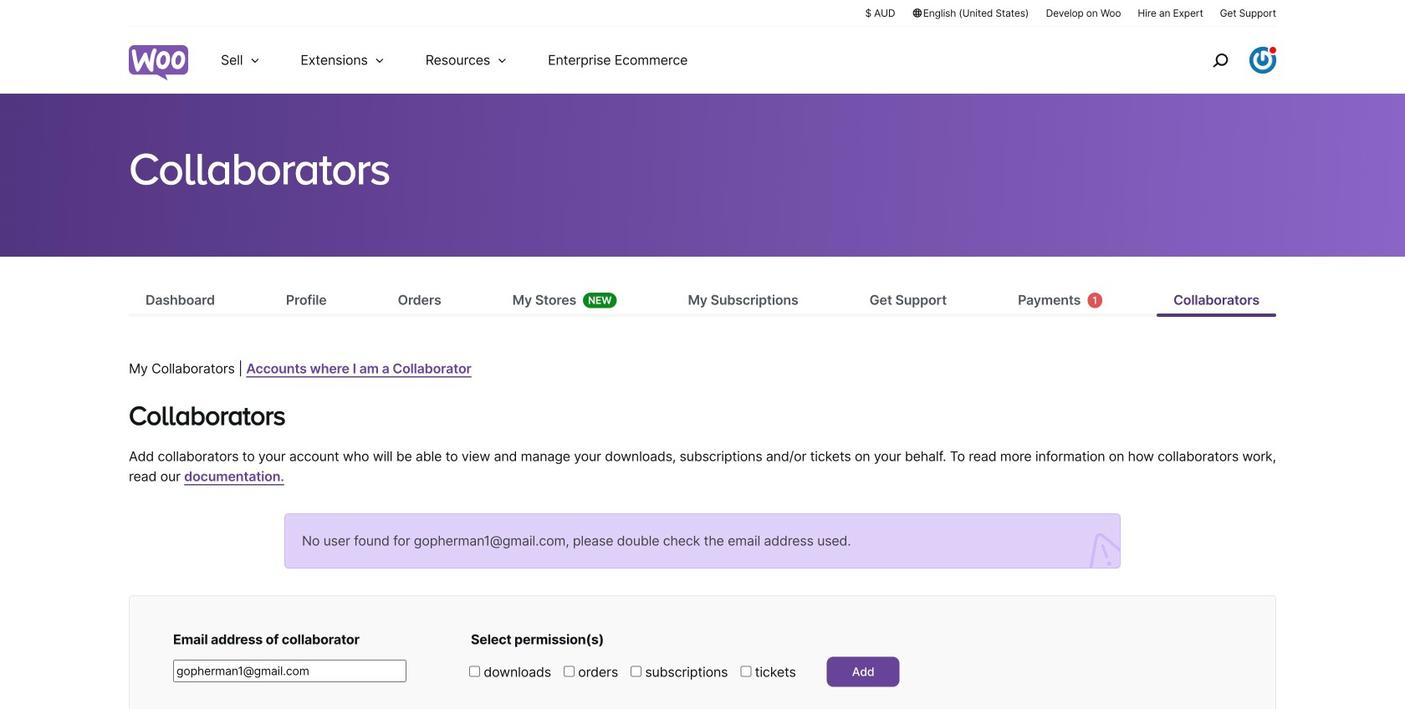 Task type: describe. For each thing, give the bounding box(es) containing it.
open account menu image
[[1250, 47, 1277, 74]]

search image
[[1207, 47, 1234, 74]]

service navigation menu element
[[1177, 33, 1277, 87]]



Task type: locate. For each thing, give the bounding box(es) containing it.
None checkbox
[[469, 666, 480, 677], [631, 666, 642, 677], [741, 666, 752, 677], [469, 666, 480, 677], [631, 666, 642, 677], [741, 666, 752, 677]]

None checkbox
[[564, 666, 575, 677]]



